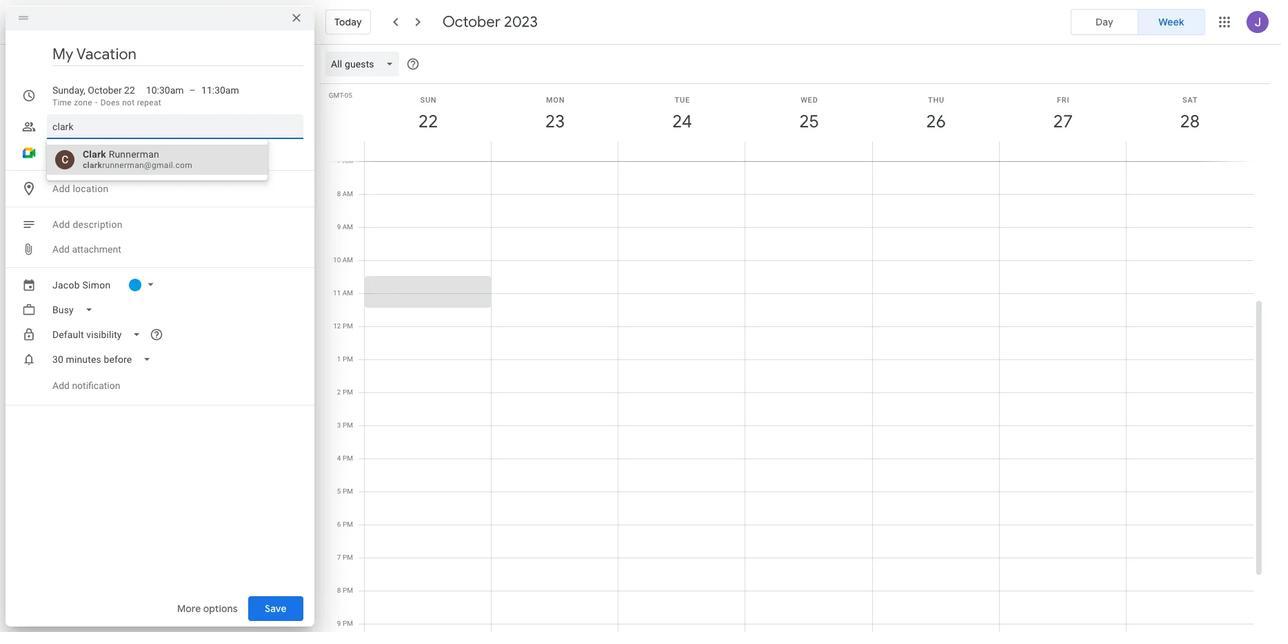 Task type: describe. For each thing, give the bounding box(es) containing it.
zone
[[74, 98, 92, 108]]

add for add location
[[52, 183, 70, 194]]

sun 22
[[417, 96, 437, 133]]

friday, october 27 element
[[1047, 106, 1079, 138]]

8 for 8 pm
[[337, 587, 341, 595]]

Guests text field
[[52, 114, 298, 139]]

add location
[[52, 183, 109, 194]]

pm for 6 pm
[[343, 521, 353, 529]]

4 pm
[[337, 455, 353, 463]]

add attachment
[[52, 244, 121, 255]]

jacob simon
[[52, 280, 111, 291]]

3
[[337, 422, 341, 430]]

am for 10 am
[[343, 256, 353, 264]]

add description button
[[47, 212, 303, 237]]

6 pm
[[337, 521, 353, 529]]

22 inside column header
[[417, 110, 437, 133]]

Week radio
[[1138, 9, 1205, 35]]

wed 25
[[798, 96, 818, 133]]

25
[[798, 110, 818, 133]]

thu 26
[[925, 96, 945, 133]]

12
[[333, 323, 341, 330]]

does not repeat
[[100, 98, 161, 108]]

week
[[1159, 16, 1184, 28]]

1 vertical spatial october
[[88, 85, 122, 96]]

23
[[544, 110, 564, 133]]

am for 9 am
[[342, 223, 353, 231]]

mon 23
[[544, 96, 565, 133]]

2 pm
[[337, 389, 353, 396]]

tue
[[675, 96, 690, 105]]

5
[[337, 488, 341, 496]]

11 am
[[333, 290, 353, 297]]

28 column header
[[1126, 84, 1254, 161]]

1 horizontal spatial october
[[442, 12, 501, 32]]

8 for 8 am
[[337, 190, 341, 198]]

not
[[122, 98, 135, 108]]

4
[[337, 455, 341, 463]]

24 column header
[[618, 84, 746, 161]]

thursday, october 26 element
[[920, 106, 952, 138]]

tuesday, october 24 element
[[666, 106, 698, 138]]

am for 11 am
[[343, 290, 353, 297]]

7 pm
[[337, 554, 353, 562]]

5 pm
[[337, 488, 353, 496]]

10 am
[[333, 256, 353, 264]]

runnerman
[[109, 149, 159, 160]]

12 pm
[[333, 323, 353, 330]]

pm for 2 pm
[[343, 389, 353, 396]]

sunday,
[[52, 85, 85, 96]]

october 2023
[[442, 12, 538, 32]]

8 am
[[337, 190, 353, 198]]

day
[[1096, 16, 1114, 28]]

3 pm
[[337, 422, 353, 430]]

9 pm
[[337, 621, 353, 628]]

repeat
[[137, 98, 161, 108]]

pm for 7 pm
[[343, 554, 353, 562]]

10:30am – 11:30am
[[146, 85, 239, 96]]

pm for 12 pm
[[343, 323, 353, 330]]

add attachment button
[[47, 237, 127, 262]]

23 column header
[[491, 84, 619, 161]]

pm for 1 pm
[[343, 356, 353, 363]]

pm for 8 pm
[[343, 587, 353, 595]]

mon
[[546, 96, 565, 105]]

7 for 7 am
[[337, 157, 341, 165]]

am for 8 am
[[342, 190, 353, 198]]

wednesday, october 25 element
[[793, 106, 825, 138]]

2
[[337, 389, 341, 396]]

pm for 9 pm
[[343, 621, 353, 628]]

28
[[1179, 110, 1199, 133]]



Task type: vqa. For each thing, say whether or not it's contained in the screenshot.


Task type: locate. For each thing, give the bounding box(es) containing it.
add left 'attachment'
[[52, 244, 70, 255]]

gmt-05
[[329, 92, 352, 99]]

jacob
[[52, 280, 80, 291]]

2 9 from the top
[[337, 621, 341, 628]]

05
[[345, 92, 352, 99]]

11:30am
[[201, 85, 239, 96]]

sunday, october 22
[[52, 85, 135, 96]]

description
[[73, 219, 123, 230]]

2 add from the top
[[52, 219, 70, 230]]

7 am
[[337, 157, 353, 165]]

–
[[189, 85, 196, 96]]

7
[[337, 157, 341, 165], [337, 554, 341, 562]]

4 pm from the top
[[343, 422, 353, 430]]

5 am from the top
[[343, 290, 353, 297]]

5 pm from the top
[[343, 455, 353, 463]]

sun
[[420, 96, 437, 105]]

pm right the 2
[[343, 389, 353, 396]]

does
[[100, 98, 120, 108]]

add for add attachment
[[52, 244, 70, 255]]

option group
[[1071, 9, 1205, 35]]

8 down 7 pm
[[337, 587, 341, 595]]

0 horizontal spatial october
[[88, 85, 122, 96]]

add for add description
[[52, 219, 70, 230]]

fri
[[1057, 96, 1070, 105]]

25 column header
[[745, 84, 873, 161]]

runnerman@gmail.com
[[102, 161, 192, 170]]

pm right 3
[[343, 422, 353, 430]]

2023
[[504, 12, 538, 32]]

0 vertical spatial 8
[[337, 190, 341, 198]]

7 pm from the top
[[343, 521, 353, 529]]

2 am from the top
[[342, 190, 353, 198]]

gmt-
[[329, 92, 345, 99]]

am
[[342, 157, 353, 165], [342, 190, 353, 198], [342, 223, 353, 231], [343, 256, 353, 264], [343, 290, 353, 297]]

0 vertical spatial 7
[[337, 157, 341, 165]]

notification
[[72, 381, 120, 392]]

8 pm from the top
[[343, 554, 353, 562]]

8
[[337, 190, 341, 198], [337, 587, 341, 595]]

6 pm from the top
[[343, 488, 353, 496]]

am down "8 am"
[[342, 223, 353, 231]]

list box containing clark
[[47, 145, 268, 175]]

add inside "button"
[[52, 381, 70, 392]]

grid containing 22
[[320, 45, 1265, 633]]

3 am from the top
[[342, 223, 353, 231]]

9 up 10
[[337, 223, 341, 231]]

add
[[52, 183, 70, 194], [52, 219, 70, 230], [52, 244, 70, 255], [52, 381, 70, 392]]

1 vertical spatial 7
[[337, 554, 341, 562]]

7 down '6'
[[337, 554, 341, 562]]

26 column header
[[872, 84, 1000, 161]]

1 vertical spatial 22
[[417, 110, 437, 133]]

add left notification
[[52, 381, 70, 392]]

1 pm from the top
[[343, 323, 353, 330]]

26
[[925, 110, 945, 133]]

am up "8 am"
[[342, 157, 353, 165]]

3 add from the top
[[52, 244, 70, 255]]

27 column header
[[999, 84, 1127, 161]]

add up add attachment 'button'
[[52, 219, 70, 230]]

october left 2023 on the top of the page
[[442, 12, 501, 32]]

clark runnerman clark runnerman@gmail.com
[[83, 149, 192, 170]]

sat 28
[[1179, 96, 1199, 133]]

10 pm from the top
[[343, 621, 353, 628]]

0 vertical spatial 22
[[124, 85, 135, 96]]

10
[[333, 256, 341, 264]]

simon
[[82, 280, 111, 291]]

Add title text field
[[52, 44, 303, 65]]

22
[[124, 85, 135, 96], [417, 110, 437, 133]]

list box
[[47, 145, 268, 175]]

add left location
[[52, 183, 70, 194]]

time zone
[[52, 98, 92, 108]]

pm down 8 pm
[[343, 621, 353, 628]]

attachment
[[72, 244, 121, 255]]

pm for 5 pm
[[343, 488, 353, 496]]

1 9 from the top
[[337, 223, 341, 231]]

add description
[[52, 219, 123, 230]]

1 vertical spatial 9
[[337, 621, 341, 628]]

october
[[442, 12, 501, 32], [88, 85, 122, 96]]

add location button
[[47, 177, 303, 201]]

time
[[52, 98, 72, 108]]

4 add from the top
[[52, 381, 70, 392]]

am right 10
[[343, 256, 353, 264]]

clark
[[83, 149, 106, 160]]

sat
[[1183, 96, 1198, 105]]

9
[[337, 223, 341, 231], [337, 621, 341, 628]]

Day radio
[[1071, 9, 1138, 35]]

am for 7 am
[[342, 157, 353, 165]]

1 7 from the top
[[337, 157, 341, 165]]

pm for 3 pm
[[343, 422, 353, 430]]

location
[[73, 183, 109, 194]]

9 for 9 pm
[[337, 621, 341, 628]]

add inside 'button'
[[52, 244, 70, 255]]

fri 27
[[1052, 96, 1072, 133]]

add inside dropdown button
[[52, 219, 70, 230]]

2 pm from the top
[[343, 356, 353, 363]]

3 pm from the top
[[343, 389, 353, 396]]

sunday, october 22 element
[[412, 106, 444, 138]]

1 pm
[[337, 356, 353, 363]]

add for add notification
[[52, 381, 70, 392]]

0 vertical spatial october
[[442, 12, 501, 32]]

22 column header
[[364, 84, 492, 161]]

monday, october 23 element
[[539, 106, 571, 138]]

pm right 1
[[343, 356, 353, 363]]

thu
[[928, 96, 945, 105]]

add inside dropdown button
[[52, 183, 70, 194]]

wed
[[801, 96, 818, 105]]

8 pm
[[337, 587, 353, 595]]

pm right the 12
[[343, 323, 353, 330]]

9 pm from the top
[[343, 587, 353, 595]]

10:30am
[[146, 85, 184, 96]]

pm down 6 pm
[[343, 554, 353, 562]]

2 8 from the top
[[337, 587, 341, 595]]

pm up 9 pm
[[343, 587, 353, 595]]

1 am from the top
[[342, 157, 353, 165]]

add notification button
[[47, 370, 126, 403]]

24
[[671, 110, 691, 133]]

pm right 5
[[343, 488, 353, 496]]

am right the 11
[[343, 290, 353, 297]]

8 down 7 am
[[337, 190, 341, 198]]

today button
[[325, 6, 371, 39]]

7 up "8 am"
[[337, 157, 341, 165]]

pm
[[343, 323, 353, 330], [343, 356, 353, 363], [343, 389, 353, 396], [343, 422, 353, 430], [343, 455, 353, 463], [343, 488, 353, 496], [343, 521, 353, 529], [343, 554, 353, 562], [343, 587, 353, 595], [343, 621, 353, 628]]

6
[[337, 521, 341, 529]]

to element
[[189, 83, 196, 97]]

option group containing day
[[1071, 9, 1205, 35]]

2 7 from the top
[[337, 554, 341, 562]]

22 up not
[[124, 85, 135, 96]]

grid
[[320, 45, 1265, 633]]

pm for 4 pm
[[343, 455, 353, 463]]

22 down sun
[[417, 110, 437, 133]]

1 8 from the top
[[337, 190, 341, 198]]

7 for 7 pm
[[337, 554, 341, 562]]

9 for 9 am
[[337, 223, 341, 231]]

1 horizontal spatial 22
[[417, 110, 437, 133]]

1 vertical spatial 8
[[337, 587, 341, 595]]

october up does
[[88, 85, 122, 96]]

0 horizontal spatial 22
[[124, 85, 135, 96]]

1 add from the top
[[52, 183, 70, 194]]

am up the 9 am
[[342, 190, 353, 198]]

4 am from the top
[[343, 256, 353, 264]]

pm right '6'
[[343, 521, 353, 529]]

9 down 8 pm
[[337, 621, 341, 628]]

1
[[337, 356, 341, 363]]

9 am
[[337, 223, 353, 231]]

tue 24
[[671, 96, 691, 133]]

0 vertical spatial 9
[[337, 223, 341, 231]]

today
[[334, 16, 362, 28]]

pm right 4
[[343, 455, 353, 463]]

add notification
[[52, 381, 120, 392]]

11
[[333, 290, 341, 297]]

None field
[[325, 52, 405, 77], [47, 298, 104, 323], [47, 323, 152, 348], [47, 348, 162, 372], [325, 52, 405, 77], [47, 298, 104, 323], [47, 323, 152, 348], [47, 348, 162, 372]]

27
[[1052, 110, 1072, 133]]

clark
[[83, 161, 102, 170]]

saturday, october 28 element
[[1174, 106, 1206, 138]]



